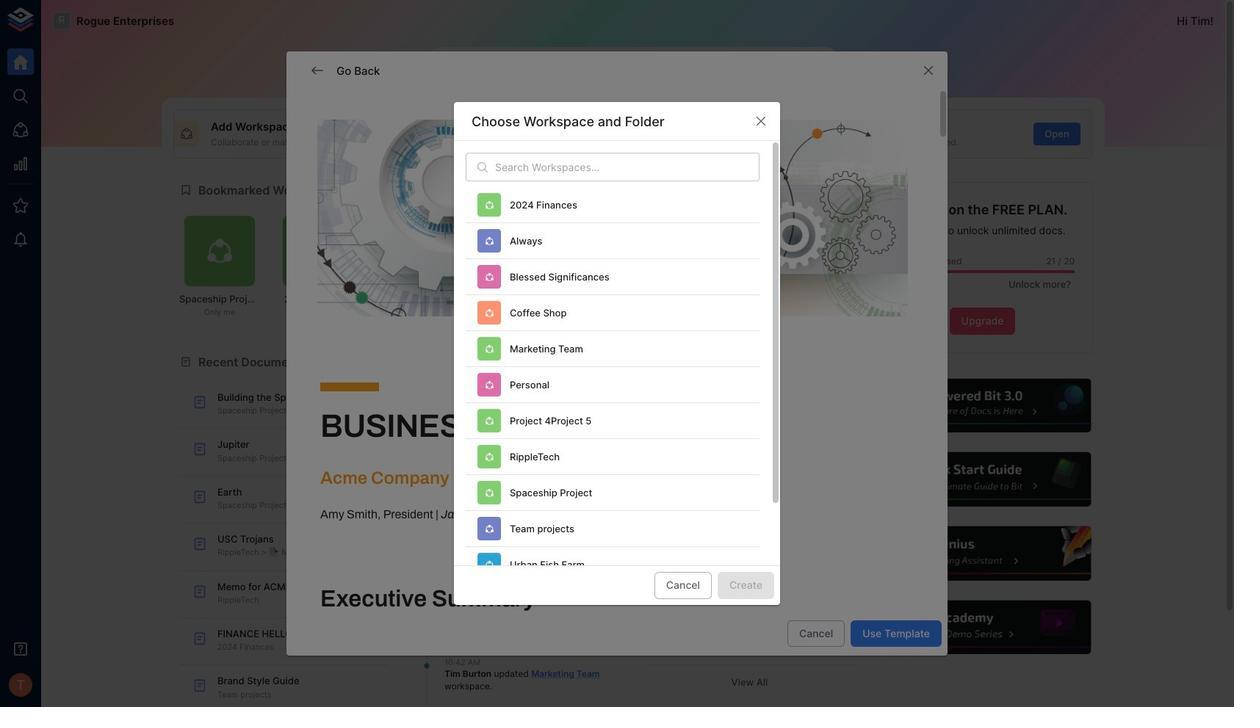 Task type: locate. For each thing, give the bounding box(es) containing it.
dialog
[[287, 52, 948, 708], [454, 102, 780, 626]]

2 help image from the top
[[872, 451, 1093, 509]]

4 help image from the top
[[872, 599, 1093, 657]]

1 help image from the top
[[872, 377, 1093, 435]]

Search Workspaces... text field
[[495, 153, 760, 182]]

help image
[[872, 377, 1093, 435], [872, 451, 1093, 509], [872, 525, 1093, 583], [872, 599, 1093, 657]]



Task type: describe. For each thing, give the bounding box(es) containing it.
3 help image from the top
[[872, 525, 1093, 583]]



Task type: vqa. For each thing, say whether or not it's contained in the screenshot.
dialog
yes



